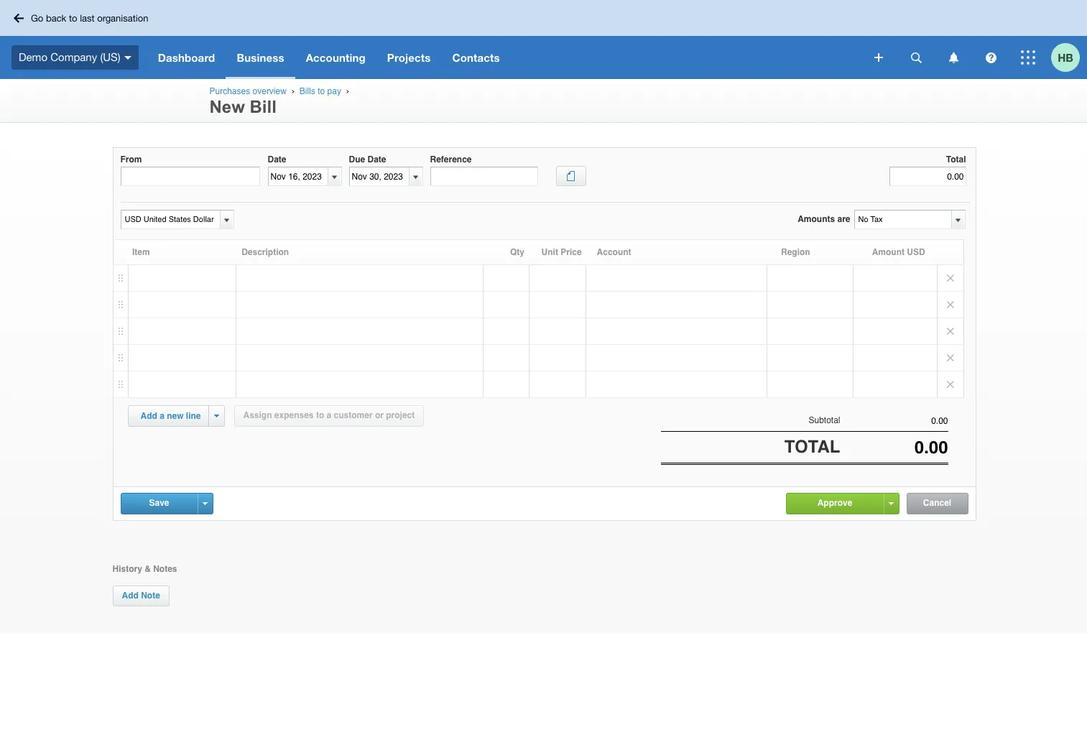 Task type: describe. For each thing, give the bounding box(es) containing it.
approve
[[817, 498, 852, 508]]

usd
[[907, 247, 925, 257]]

Date text field
[[268, 168, 328, 186]]

add note link
[[112, 585, 169, 606]]

1 date from the left
[[268, 154, 286, 165]]

svg image inside demo company (us) popup button
[[124, 56, 131, 59]]

are
[[837, 214, 850, 224]]

dashboard
[[158, 51, 215, 64]]

delete line item image
[[937, 292, 963, 318]]

assign expenses to a customer or project link
[[234, 405, 424, 427]]

region
[[781, 247, 810, 257]]

hb
[[1058, 51, 1073, 64]]

2 date from the left
[[368, 154, 386, 165]]

Total text field
[[889, 167, 966, 186]]

back
[[46, 13, 66, 23]]

new
[[209, 97, 245, 116]]

business button
[[226, 36, 295, 79]]

1 horizontal spatial svg image
[[1021, 50, 1035, 65]]

go back to last organisation
[[31, 13, 148, 23]]

history
[[112, 564, 142, 574]]

dashboard link
[[147, 36, 226, 79]]

projects
[[387, 51, 431, 64]]

more approve options... image
[[889, 502, 894, 505]]

customer
[[334, 410, 373, 420]]

bills to pay link
[[300, 86, 341, 96]]

svg image inside go back to last organisation link
[[14, 13, 24, 23]]

history & notes
[[112, 564, 177, 574]]

unit
[[541, 247, 558, 257]]

more save options... image
[[203, 502, 208, 505]]

demo company (us)
[[19, 51, 121, 63]]

expenses
[[274, 410, 314, 420]]

line
[[186, 411, 201, 421]]

save link
[[121, 493, 197, 513]]

overview
[[253, 86, 287, 96]]

demo
[[19, 51, 47, 63]]

2 › from the left
[[346, 86, 349, 96]]

description
[[242, 247, 289, 257]]

reference
[[430, 154, 472, 165]]

approve link
[[786, 493, 883, 513]]

total
[[946, 154, 966, 165]]

to for a
[[316, 410, 324, 420]]

add for add a new line
[[140, 411, 157, 421]]

hb button
[[1051, 36, 1087, 79]]

a inside add a new line link
[[160, 411, 164, 421]]

3 delete line item image from the top
[[937, 345, 963, 371]]

purchases
[[209, 86, 250, 96]]

go back to last organisation link
[[9, 7, 157, 29]]

accounting button
[[295, 36, 376, 79]]

due
[[349, 154, 365, 165]]

or
[[375, 410, 384, 420]]

add a new line link
[[132, 406, 209, 426]]

go
[[31, 13, 43, 23]]

add a new line
[[140, 411, 201, 421]]

Reference text field
[[430, 167, 538, 186]]

from
[[120, 154, 142, 165]]

company
[[50, 51, 97, 63]]

amount
[[872, 247, 905, 257]]

due date
[[349, 154, 386, 165]]



Task type: vqa. For each thing, say whether or not it's contained in the screenshot.
2nd Change
no



Task type: locate. For each thing, give the bounding box(es) containing it.
to left pay
[[318, 86, 325, 96]]

bills
[[300, 86, 315, 96]]

price
[[561, 247, 582, 257]]

assign
[[243, 410, 272, 420]]

1 horizontal spatial add
[[140, 411, 157, 421]]

0 horizontal spatial a
[[160, 411, 164, 421]]

projects button
[[376, 36, 442, 79]]

business
[[237, 51, 284, 64]]

1 horizontal spatial ›
[[346, 86, 349, 96]]

to right expenses
[[316, 410, 324, 420]]

purchases overview › bills to pay › new bill
[[209, 86, 352, 116]]

0 horizontal spatial add
[[122, 590, 139, 601]]

account
[[597, 247, 631, 257]]

bill
[[250, 97, 277, 116]]

› right pay
[[346, 86, 349, 96]]

pay
[[327, 86, 341, 96]]

add note
[[122, 590, 160, 601]]

0 horizontal spatial date
[[268, 154, 286, 165]]

None text field
[[120, 167, 260, 186], [121, 211, 218, 229], [840, 416, 948, 426], [120, 167, 260, 186], [121, 211, 218, 229], [840, 416, 948, 426]]

delete line item image
[[937, 265, 963, 291], [937, 318, 963, 344], [937, 345, 963, 371], [937, 371, 963, 397]]

accounting
[[306, 51, 366, 64]]

0 horizontal spatial ›
[[292, 86, 295, 96]]

organisation
[[97, 13, 148, 23]]

date up due date text box
[[368, 154, 386, 165]]

1 horizontal spatial a
[[327, 410, 331, 420]]

banner
[[0, 0, 1087, 79]]

0 vertical spatial add
[[140, 411, 157, 421]]

None text field
[[855, 211, 951, 229], [840, 438, 948, 458], [855, 211, 951, 229], [840, 438, 948, 458]]

to for last
[[69, 13, 77, 23]]

qty
[[510, 247, 524, 257]]

svg image
[[14, 13, 24, 23], [949, 52, 958, 63], [986, 52, 996, 63], [874, 53, 883, 62], [124, 56, 131, 59]]

cancel button
[[907, 493, 968, 513]]

1 vertical spatial to
[[318, 86, 325, 96]]

unit price
[[541, 247, 582, 257]]

subtotal
[[809, 415, 840, 425]]

a left customer
[[327, 410, 331, 420]]

date
[[268, 154, 286, 165], [368, 154, 386, 165]]

add left "note" at the left bottom of page
[[122, 590, 139, 601]]

to left last at the left
[[69, 13, 77, 23]]

1 horizontal spatial date
[[368, 154, 386, 165]]

cancel
[[923, 498, 952, 508]]

1 vertical spatial add
[[122, 590, 139, 601]]

assign expenses to a customer or project
[[243, 410, 415, 420]]

to
[[69, 13, 77, 23], [318, 86, 325, 96], [316, 410, 324, 420]]

item
[[132, 247, 150, 257]]

› left bills
[[292, 86, 295, 96]]

total
[[784, 437, 840, 457]]

note
[[141, 590, 160, 601]]

a left new
[[160, 411, 164, 421]]

notes
[[153, 564, 177, 574]]

contacts button
[[442, 36, 511, 79]]

project
[[386, 410, 415, 420]]

&
[[145, 564, 151, 574]]

add left new
[[140, 411, 157, 421]]

demo company (us) button
[[0, 36, 147, 79]]

1 delete line item image from the top
[[937, 265, 963, 291]]

amount usd
[[872, 247, 925, 257]]

›
[[292, 86, 295, 96], [346, 86, 349, 96]]

amounts are
[[798, 214, 850, 224]]

(us)
[[100, 51, 121, 63]]

contacts
[[452, 51, 500, 64]]

0 vertical spatial to
[[69, 13, 77, 23]]

add
[[140, 411, 157, 421], [122, 590, 139, 601]]

add for add note
[[122, 590, 139, 601]]

2 delete line item image from the top
[[937, 318, 963, 344]]

0 horizontal spatial svg image
[[911, 52, 922, 63]]

Due Date text field
[[350, 168, 409, 186]]

amounts
[[798, 214, 835, 224]]

1 › from the left
[[292, 86, 295, 96]]

banner containing hb
[[0, 0, 1087, 79]]

navigation
[[147, 36, 864, 79]]

2 vertical spatial to
[[316, 410, 324, 420]]

new
[[167, 411, 184, 421]]

purchases overview link
[[209, 86, 287, 96]]

navigation inside banner
[[147, 36, 864, 79]]

svg image
[[1021, 50, 1035, 65], [911, 52, 922, 63]]

4 delete line item image from the top
[[937, 371, 963, 397]]

last
[[80, 13, 95, 23]]

save
[[149, 498, 169, 508]]

a
[[327, 410, 331, 420], [160, 411, 164, 421]]

a inside assign expenses to a customer or project link
[[327, 410, 331, 420]]

date up date text box at top
[[268, 154, 286, 165]]

more add line options... image
[[214, 415, 219, 417]]

navigation containing dashboard
[[147, 36, 864, 79]]

to inside purchases overview › bills to pay › new bill
[[318, 86, 325, 96]]



